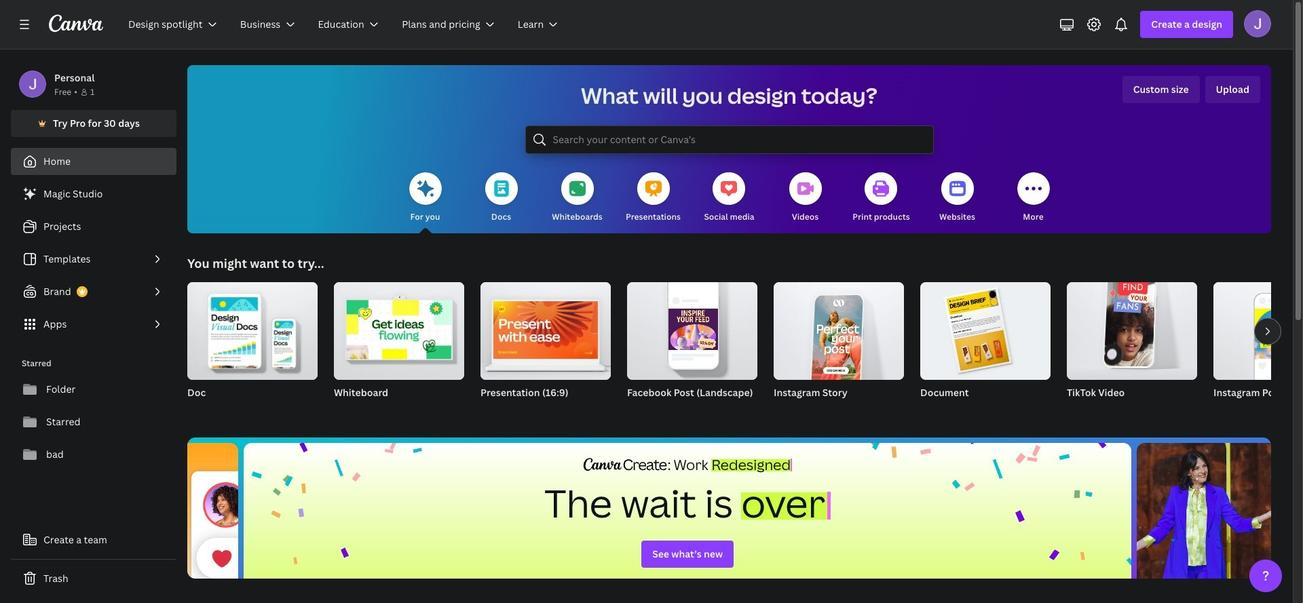 Task type: describe. For each thing, give the bounding box(es) containing it.
top level navigation element
[[119, 11, 573, 38]]

Search search field
[[553, 127, 906, 153]]



Task type: vqa. For each thing, say whether or not it's contained in the screenshot.
list
yes



Task type: locate. For each thing, give the bounding box(es) containing it.
None search field
[[526, 126, 933, 153]]

list
[[11, 181, 176, 338]]

jacob simon image
[[1244, 10, 1271, 37]]

group
[[1067, 274, 1197, 417], [1067, 274, 1197, 380], [187, 282, 318, 417], [187, 282, 318, 380], [334, 282, 464, 417], [481, 282, 611, 417], [627, 282, 758, 417], [627, 282, 758, 380], [774, 282, 904, 417], [774, 282, 904, 388], [920, 282, 1051, 417], [920, 282, 1051, 380], [1214, 282, 1303, 417], [1214, 282, 1303, 380]]



